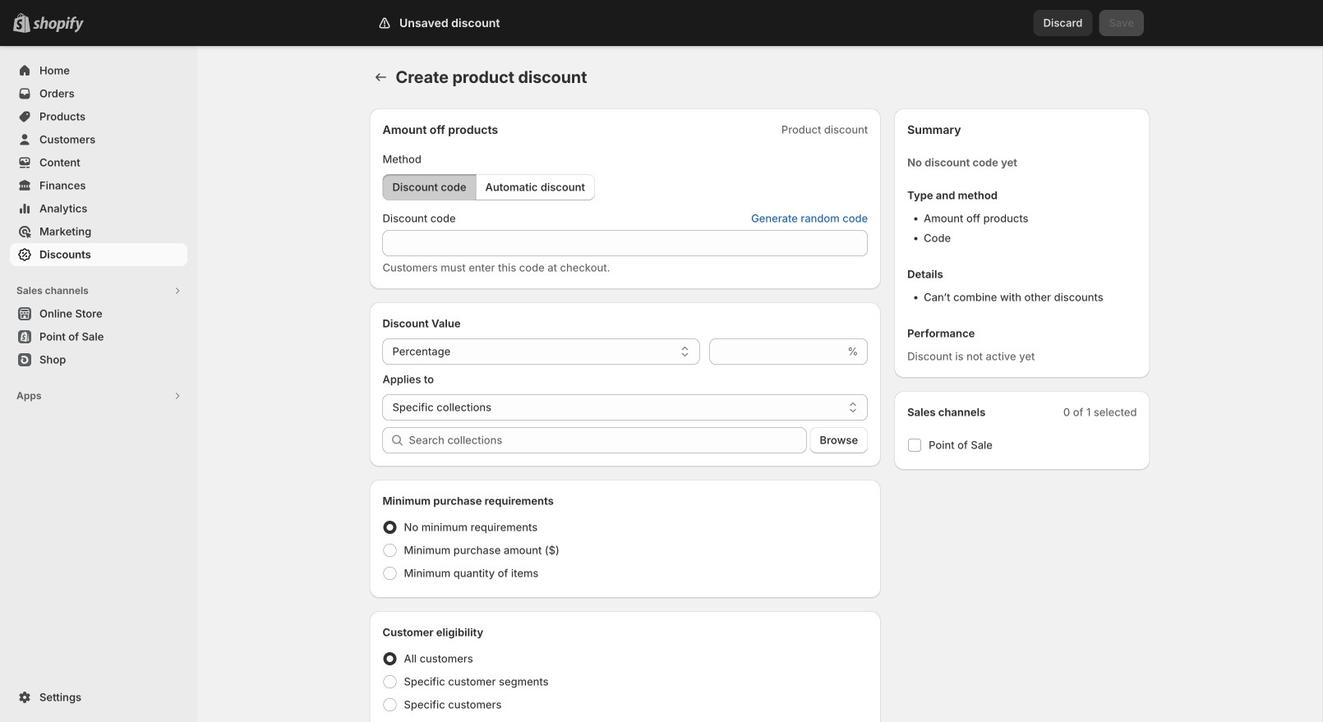 Task type: locate. For each thing, give the bounding box(es) containing it.
shopify image
[[33, 16, 84, 33]]

Search collections text field
[[409, 427, 807, 454]]

None text field
[[383, 230, 868, 256], [709, 339, 844, 365], [383, 230, 868, 256], [709, 339, 844, 365]]



Task type: vqa. For each thing, say whether or not it's contained in the screenshot.
Search collections text field
yes



